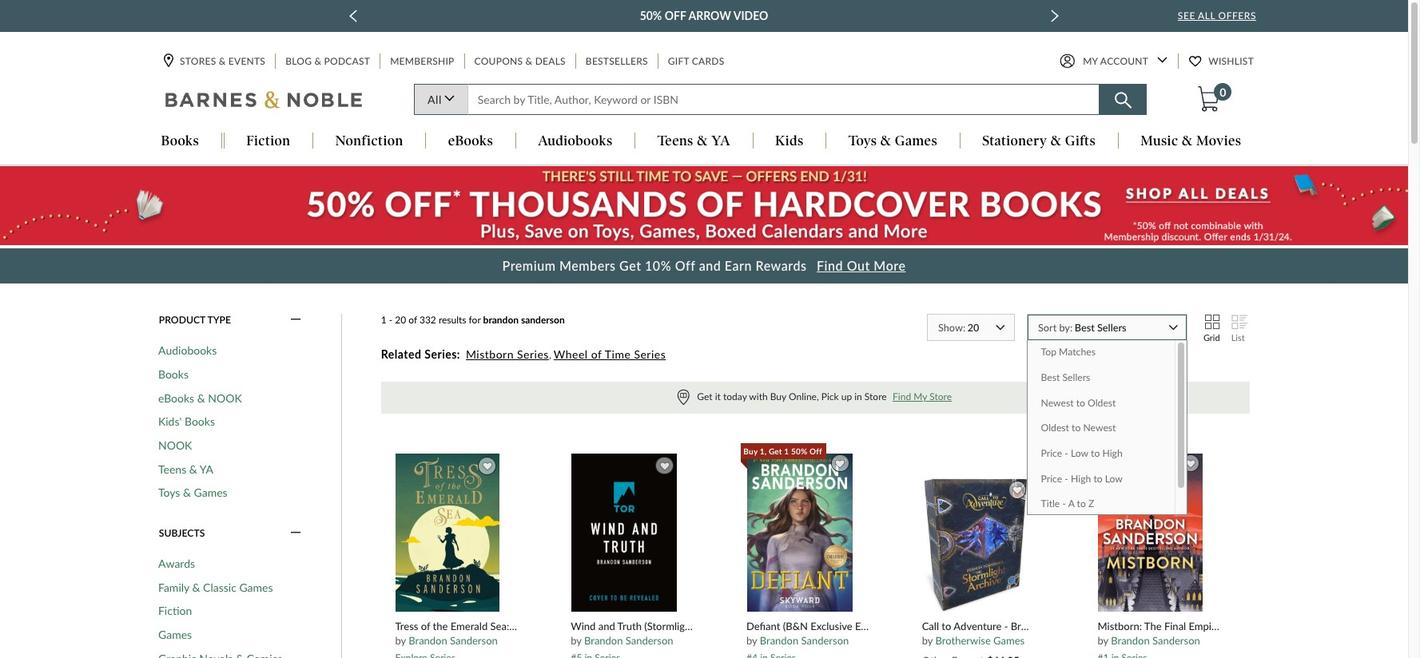 Task type: describe. For each thing, give the bounding box(es) containing it.
premium members get 10% off and earn rewards find out more
[[503, 258, 906, 273]]

list link
[[1232, 315, 1246, 343]]

1 series from the left
[[517, 348, 549, 361]]

truth
[[618, 620, 642, 633]]

title: tress of the emerald sea: a cosmere novel, author: brandon sanderson image
[[395, 453, 500, 613]]

& for teens & ya link
[[189, 463, 197, 476]]

gift cards
[[668, 56, 725, 68]]

& for stationery & gifts button at the top right of the page
[[1051, 133, 1062, 149]]

price - high to low link
[[1028, 467, 1176, 492]]

oldest to newest
[[1041, 422, 1117, 434]]

bestsellers link
[[584, 54, 650, 69]]

price for price - high to low
[[1041, 473, 1063, 485]]

- for 20
[[389, 314, 393, 326]]

1 horizontal spatial and
[[699, 258, 721, 273]]

1 vertical spatial my
[[914, 391, 928, 403]]

0 horizontal spatial 1
[[381, 314, 387, 326]]

to inside 'link'
[[1077, 498, 1086, 510]]

nook link
[[158, 439, 192, 453]]

adventure
[[954, 620, 1002, 633]]

& for toys & games link
[[183, 486, 191, 500]]

brandon for mistborn: the final empire… by brandon sanderson
[[1112, 635, 1150, 648]]

type
[[208, 314, 231, 326]]

1 horizontal spatial nook
[[208, 391, 242, 405]]

next slide / item image
[[1051, 10, 1059, 22]]

stores & events link
[[164, 54, 267, 69]]

music
[[1141, 133, 1179, 149]]

defiant (b&n exclusive edition… by brandon sanderson
[[747, 620, 896, 648]]

call to adventure - brandon… link
[[922, 620, 1058, 633]]

to down price - low to high link
[[1094, 473, 1103, 485]]

family & classic games
[[158, 581, 273, 595]]

fiction button
[[224, 133, 313, 151]]

blog & podcast link
[[284, 54, 372, 69]]

buy for mistborn:
[[1095, 447, 1109, 456]]

list view active image
[[1232, 315, 1246, 334]]

call to adventure - brandon… by brotherwise games
[[922, 620, 1058, 648]]

1 horizontal spatial low
[[1106, 473, 1123, 485]]

newest to oldest
[[1041, 397, 1117, 409]]

off left arrow
[[665, 9, 686, 22]]

2 store from the left
[[930, 391, 952, 403]]

& for the toys & games button
[[881, 133, 892, 149]]

defiant (b&n exclusive edition… link
[[747, 620, 896, 633]]

toys for the toys & games button
[[849, 133, 877, 149]]

see all offers
[[1178, 10, 1257, 22]]

ya for teens & ya link
[[200, 463, 214, 476]]

books button
[[139, 133, 221, 151]]

newest inside oldest to newest link
[[1084, 422, 1117, 434]]

gift
[[668, 56, 690, 68]]

20 link
[[927, 314, 1015, 346]]

by for mistborn: the final empire… by brandon sanderson
[[1098, 635, 1109, 648]]

oldest to newest link
[[1028, 416, 1176, 442]]

out
[[847, 258, 871, 273]]

1 - 20 of 332 results for brandon sanderson
[[381, 314, 565, 326]]

bestsellers
[[586, 56, 648, 68]]

wheel of time series link
[[554, 348, 666, 361]]

1 for mistborn: the final empire… by brandon sanderson
[[1136, 447, 1141, 456]]

family
[[158, 581, 189, 595]]

down arrow image
[[1158, 57, 1168, 64]]

wind
[[571, 620, 596, 633]]

kids button
[[754, 133, 826, 151]]

online,
[[789, 391, 819, 403]]

bopis small image
[[678, 391, 690, 406]]

games link
[[158, 629, 192, 643]]

,
[[549, 349, 551, 361]]

50% off arrow video
[[640, 9, 769, 22]]

the
[[433, 620, 448, 633]]

0 vertical spatial high
[[1103, 448, 1123, 460]]

it
[[715, 391, 721, 403]]

see
[[1178, 10, 1196, 22]]

rewards
[[756, 258, 807, 273]]

1 horizontal spatial all
[[1199, 10, 1216, 22]]

0 horizontal spatial nook
[[158, 439, 192, 453]]

coupons & deals link
[[473, 54, 568, 69]]

audiobooks button
[[516, 133, 635, 151]]

edition…
[[856, 620, 896, 633]]

podcast
[[324, 56, 370, 68]]

stationery & gifts
[[983, 133, 1096, 149]]

Search by Title, Author, Keyword or ISBN text field
[[468, 84, 1100, 116]]

z
[[1089, 498, 1095, 510]]

blog & podcast
[[286, 56, 370, 68]]

kids
[[776, 133, 804, 149]]

newest inside newest to oldest link
[[1041, 397, 1074, 409]]

sanderson for wind and truth (stormlight… by brandon sanderson
[[626, 635, 674, 648]]

family & classic games link
[[158, 581, 273, 595]]

gift cards link
[[667, 54, 726, 69]]

minus image for family & classic games
[[290, 527, 301, 541]]

movies
[[1197, 133, 1242, 149]]

list
[[1232, 333, 1246, 343]]

toys & games for the toys & games button
[[849, 133, 938, 149]]

stationery
[[983, 133, 1048, 149]]

arrow
[[689, 9, 731, 22]]

subjects button
[[158, 527, 303, 541]]

related
[[381, 348, 422, 361]]

ya for teens & ya button
[[712, 133, 731, 149]]

(b&n
[[783, 620, 808, 633]]

deals
[[535, 56, 566, 68]]

awards link
[[158, 557, 195, 571]]

teens for teens & ya button
[[658, 133, 694, 149]]

2 vertical spatial books
[[185, 415, 215, 429]]

buy 1, get 1 50% off for mistborn:
[[1095, 447, 1174, 456]]

buy for defiant
[[744, 447, 758, 456]]

ebooks for ebooks
[[448, 133, 493, 149]]

wind and truth (stormlight… link
[[571, 620, 703, 633]]

coupons
[[475, 56, 523, 68]]

get left 10%
[[620, 258, 642, 273]]

brandon sanderson link for final
[[1112, 635, 1201, 648]]

oldest inside oldest to newest link
[[1041, 422, 1070, 434]]

by inside tress of the emerald sea: a… by brandon sanderson
[[395, 635, 406, 648]]

audiobooks for audiobooks button
[[538, 133, 613, 149]]

membership link
[[389, 54, 456, 69]]

tress of the emerald sea: a… by brandon sanderson
[[395, 620, 527, 648]]

video
[[734, 9, 769, 22]]

games inside 'call to adventure - brandon… by brotherwise games'
[[994, 635, 1025, 648]]

brandon sanderson link for truth
[[584, 635, 674, 648]]

ebooks & nook link
[[158, 391, 242, 405]]

product
[[159, 314, 205, 326]]

title: defiant (b&n exclusive edition) (skyward series #4), author: brandon sanderson image
[[746, 453, 854, 613]]

kids'
[[158, 415, 182, 429]]

by for wind and truth (stormlight… by brandon sanderson
[[571, 635, 582, 648]]

with
[[749, 391, 768, 403]]

get left it
[[697, 391, 713, 403]]

title: wind and truth (stormlight archive series #5), author: brandon sanderson image
[[571, 453, 678, 613]]

fiction for fiction link
[[158, 605, 192, 618]]

title - a to z
[[1041, 498, 1095, 510]]

& for coupons & deals link
[[526, 56, 533, 68]]

exclusive
[[811, 620, 853, 633]]

series:
[[425, 348, 460, 361]]

50% off arrow video link
[[640, 6, 769, 26]]

newest to oldest link
[[1028, 391, 1176, 416]]

brandon sanderson link for exclusive
[[760, 635, 849, 648]]

brotherwise
[[936, 635, 991, 648]]

50% off thousans of hardcover books, plus, save on toys, games, boxed calendars and more image
[[0, 167, 1409, 245]]

0
[[1220, 86, 1227, 99]]

sanderson for mistborn: the final empire… by brandon sanderson
[[1153, 635, 1201, 648]]

mistborn
[[466, 348, 514, 361]]

audiobooks for audiobooks link
[[158, 344, 217, 358]]



Task type: vqa. For each thing, say whether or not it's contained in the screenshot.
The Crème
no



Task type: locate. For each thing, give the bounding box(es) containing it.
1 sanderson from the left
[[450, 635, 498, 648]]

0 horizontal spatial store
[[865, 391, 887, 403]]

sanderson down final
[[1153, 635, 1201, 648]]

& for 'family & classic games' link
[[192, 581, 200, 595]]

all down membership
[[428, 93, 442, 107]]

50% down oldest to newest link
[[1143, 447, 1159, 456]]

0 horizontal spatial 50%
[[640, 9, 662, 22]]

buy 1, get 1 50% off down 'online,'
[[744, 447, 823, 456]]

brandon for wind and truth (stormlight… by brandon sanderson
[[584, 635, 623, 648]]

- down oldest to newest
[[1065, 448, 1069, 460]]

0 vertical spatial ebooks
[[448, 133, 493, 149]]

sanderson for defiant (b&n exclusive edition… by brandon sanderson
[[802, 635, 849, 648]]

awards
[[158, 557, 195, 571]]

sanderson down emerald at the left of the page
[[450, 635, 498, 648]]

0 vertical spatial minus image
[[290, 313, 301, 328]]

- inside 'call to adventure - brandon… by brotherwise games'
[[1005, 620, 1009, 633]]

by inside mistborn: the final empire… by brandon sanderson
[[1098, 635, 1109, 648]]

0 horizontal spatial fiction
[[158, 605, 192, 618]]

fiction for fiction button
[[246, 133, 291, 149]]

minus image
[[290, 313, 301, 328], [290, 527, 301, 541]]

1 horizontal spatial ya
[[712, 133, 731, 149]]

off down oldest to newest link
[[1161, 447, 1174, 456]]

brandon for defiant (b&n exclusive edition… by brandon sanderson
[[760, 635, 799, 648]]

teens up the 50% off thousans of hardcover books, plus, save on toys, games, boxed calendars and more image
[[658, 133, 694, 149]]

price - low to high
[[1041, 448, 1123, 460]]

my
[[1084, 56, 1099, 68], [914, 391, 928, 403]]

ebooks down "all" link
[[448, 133, 493, 149]]

fiction link
[[158, 605, 192, 619]]

1 horizontal spatial buy 1, get 1 50% off
[[1095, 447, 1174, 456]]

ya up the 50% off thousans of hardcover books, plus, save on toys, games, boxed calendars and more image
[[712, 133, 731, 149]]

tress of the emerald sea: a… link
[[395, 620, 527, 633]]

1 vertical spatial toys & games
[[158, 486, 228, 500]]

1 horizontal spatial audiobooks
[[538, 133, 613, 149]]

0 horizontal spatial high
[[1071, 473, 1092, 485]]

of left 332
[[409, 314, 417, 326]]

to down newest to oldest
[[1072, 422, 1081, 434]]

- for a
[[1063, 498, 1067, 510]]

mistborn:
[[1098, 620, 1143, 633]]

sanderson down wind and truth (stormlight… link
[[626, 635, 674, 648]]

1 down oldest to newest link
[[1136, 447, 1141, 456]]

0 horizontal spatial and
[[599, 620, 615, 633]]

0 vertical spatial toys & games
[[849, 133, 938, 149]]

3 brandon sanderson link from the left
[[760, 635, 849, 648]]

premium
[[503, 258, 556, 273]]

mistborn: the final empire… by brandon sanderson
[[1098, 620, 1229, 648]]

- for high
[[1065, 473, 1069, 485]]

ya up toys & games link
[[200, 463, 214, 476]]

fiction down logo
[[246, 133, 291, 149]]

1 horizontal spatial of
[[421, 620, 430, 633]]

sanderson
[[521, 314, 565, 326]]

(stormlight…
[[645, 620, 703, 633]]

-
[[389, 314, 393, 326], [1065, 448, 1069, 460], [1065, 473, 1069, 485], [1063, 498, 1067, 510], [1005, 620, 1009, 633]]

0 horizontal spatial my
[[914, 391, 928, 403]]

1 by from the left
[[395, 635, 406, 648]]

ya inside main content
[[200, 463, 214, 476]]

0 horizontal spatial series
[[517, 348, 549, 361]]

2 series from the left
[[634, 348, 666, 361]]

nook up kids' books at the bottom
[[208, 391, 242, 405]]

a…
[[512, 620, 527, 633]]

1 vertical spatial ya
[[200, 463, 214, 476]]

minus image for books
[[290, 313, 301, 328]]

ebooks button
[[426, 133, 515, 151]]

1 vertical spatial of
[[591, 348, 602, 361]]

buy 1, get 1 50% off for defiant
[[744, 447, 823, 456]]

1 horizontal spatial ebooks
[[448, 133, 493, 149]]

toys right kids button on the right top
[[849, 133, 877, 149]]

0 horizontal spatial 1,
[[760, 447, 767, 456]]

1 for defiant (b&n exclusive edition… by brandon sanderson
[[785, 447, 789, 456]]

teens & ya for teens & ya button
[[658, 133, 731, 149]]

1, for defiant (b&n exclusive edition…
[[760, 447, 767, 456]]

1 vertical spatial ebooks
[[158, 391, 194, 405]]

3 by from the left
[[747, 635, 758, 648]]

get down get it today with buy online, pick up in store find my store
[[769, 447, 783, 456]]

more
[[874, 258, 906, 273]]

high down oldest to newest link
[[1103, 448, 1123, 460]]

to up oldest to newest
[[1077, 397, 1086, 409]]

1 vertical spatial teens
[[158, 463, 186, 476]]

1 brandon from the left
[[409, 635, 448, 648]]

- up title - a to z
[[1065, 473, 1069, 485]]

sanderson inside mistborn: the final empire… by brandon sanderson
[[1153, 635, 1201, 648]]

buy down with
[[744, 447, 758, 456]]

title: call to adventure - brandon sanderson's the stormlight archive (b&n exclusive edition) image
[[922, 477, 1031, 613]]

to right call
[[942, 620, 952, 633]]

brandon down defiant
[[760, 635, 799, 648]]

stores & events
[[180, 56, 266, 68]]

games
[[895, 133, 938, 149], [194, 486, 228, 500], [239, 581, 273, 595], [158, 629, 192, 642], [994, 635, 1025, 648]]

best sellers
[[1041, 372, 1091, 384]]

0 horizontal spatial ebooks
[[158, 391, 194, 405]]

2 buy 1, get 1 50% off from the left
[[1095, 447, 1174, 456]]

to left z
[[1077, 498, 1086, 510]]

1 up related
[[381, 314, 387, 326]]

ebooks for ebooks & nook
[[158, 391, 194, 405]]

toys & games
[[849, 133, 938, 149], [158, 486, 228, 500]]

to down oldest to newest link
[[1091, 448, 1100, 460]]

music & movies button
[[1119, 133, 1264, 151]]

nook
[[208, 391, 242, 405], [158, 439, 192, 453]]

0 vertical spatial ya
[[712, 133, 731, 149]]

50% for defiant
[[791, 447, 808, 456]]

oldest down best sellers link
[[1088, 397, 1117, 409]]

1 vertical spatial toys
[[158, 486, 180, 500]]

1 horizontal spatial store
[[930, 391, 952, 403]]

0 horizontal spatial ya
[[200, 463, 214, 476]]

teens & ya for teens & ya link
[[158, 463, 214, 476]]

all right see
[[1199, 10, 1216, 22]]

1 horizontal spatial 50%
[[791, 447, 808, 456]]

1 horizontal spatial teens & ya
[[658, 133, 731, 149]]

1, for mistborn: the final empire…
[[1112, 447, 1118, 456]]

by inside 'call to adventure - brandon… by brotherwise games'
[[922, 635, 933, 648]]

top
[[1041, 346, 1057, 358]]

0 vertical spatial all
[[1199, 10, 1216, 22]]

2 horizontal spatial 50%
[[1143, 447, 1159, 456]]

brandon sanderson link down (b&n
[[760, 635, 849, 648]]

1 horizontal spatial my
[[1084, 56, 1099, 68]]

title: mistborn: the final empire (mistborn series #1), author: brandon sanderson image
[[1098, 453, 1204, 613]]

teens & ya inside main content
[[158, 463, 214, 476]]

previous slide / item image
[[350, 10, 358, 22]]

2 brandon sanderson link from the left
[[584, 635, 674, 648]]

buy
[[771, 391, 787, 403], [744, 447, 758, 456], [1095, 447, 1109, 456]]

toys & games link
[[158, 486, 228, 500]]

ebooks down books link
[[158, 391, 194, 405]]

None field
[[468, 84, 1100, 116]]

by down tress
[[395, 635, 406, 648]]

0 vertical spatial and
[[699, 258, 721, 273]]

- up related
[[389, 314, 393, 326]]

fiction down family
[[158, 605, 192, 618]]

brandon inside mistborn: the final empire… by brandon sanderson
[[1112, 635, 1150, 648]]

my account
[[1084, 56, 1149, 68]]

to inside 'call to adventure - brandon… by brotherwise games'
[[942, 620, 952, 633]]

find my store link
[[887, 391, 954, 404]]

0 button
[[1197, 83, 1232, 113]]

2 by from the left
[[571, 635, 582, 648]]

of inside tress of the emerald sea: a… by brandon sanderson
[[421, 620, 430, 633]]

0 horizontal spatial find
[[817, 258, 844, 273]]

& for teens & ya button
[[697, 133, 708, 149]]

teens & ya inside button
[[658, 133, 731, 149]]

audiobooks
[[538, 133, 613, 149], [158, 344, 217, 358]]

games inside button
[[895, 133, 938, 149]]

off down get it today with buy online, pick up in store find my store
[[810, 447, 823, 456]]

kids' books link
[[158, 415, 215, 429]]

4 brandon from the left
[[1112, 635, 1150, 648]]

4 by from the left
[[922, 635, 933, 648]]

audiobooks inside button
[[538, 133, 613, 149]]

brandon
[[483, 314, 519, 326]]

1 vertical spatial price
[[1041, 473, 1063, 485]]

0 vertical spatial books
[[161, 133, 199, 149]]

1, down with
[[760, 447, 767, 456]]

main content containing premium members get 10% off and earn rewards
[[0, 166, 1409, 659]]

oldest inside newest to oldest link
[[1088, 397, 1117, 409]]

all link
[[414, 84, 468, 116]]

0 horizontal spatial all
[[428, 93, 442, 107]]

0 vertical spatial oldest
[[1088, 397, 1117, 409]]

teens down nook link
[[158, 463, 186, 476]]

and left the truth
[[599, 620, 615, 633]]

subjects
[[159, 528, 205, 540]]

user image
[[1060, 54, 1076, 69]]

by inside wind and truth (stormlight… by brandon sanderson
[[571, 635, 582, 648]]

- inside 'link'
[[1063, 498, 1067, 510]]

0 horizontal spatial buy
[[744, 447, 758, 456]]

price down oldest to newest
[[1041, 448, 1063, 460]]

brandon inside defiant (b&n exclusive edition… by brandon sanderson
[[760, 635, 799, 648]]

brandon down the
[[409, 635, 448, 648]]

members
[[560, 258, 616, 273]]

1 horizontal spatial 20
[[968, 321, 980, 334]]

2 horizontal spatial 1
[[1136, 447, 1141, 456]]

title - a to z link
[[1028, 492, 1176, 517]]

logo image
[[166, 91, 364, 113]]

0 horizontal spatial teens & ya
[[158, 463, 214, 476]]

cart image
[[1199, 87, 1220, 112]]

buy down oldest to newest link
[[1095, 447, 1109, 456]]

ya inside button
[[712, 133, 731, 149]]

brandon sanderson link down the
[[1112, 635, 1201, 648]]

best
[[1041, 372, 1061, 384]]

10%
[[645, 258, 672, 273]]

1 horizontal spatial 1,
[[1112, 447, 1118, 456]]

buy 1, get 1 50% off
[[744, 447, 823, 456], [1095, 447, 1174, 456]]

2 price from the top
[[1041, 473, 1063, 485]]

1 horizontal spatial oldest
[[1088, 397, 1117, 409]]

0 horizontal spatial 20
[[395, 314, 406, 326]]

buy right with
[[771, 391, 787, 403]]

toys for toys & games link
[[158, 486, 180, 500]]

fiction inside fiction button
[[246, 133, 291, 149]]

sanderson down defiant (b&n exclusive edition… link
[[802, 635, 849, 648]]

50% up 'bestsellers' link
[[640, 9, 662, 22]]

0 horizontal spatial teens
[[158, 463, 186, 476]]

store right in
[[865, 391, 887, 403]]

2 brandon from the left
[[584, 635, 623, 648]]

1 vertical spatial nook
[[158, 439, 192, 453]]

series down sanderson
[[517, 348, 549, 361]]

teens & ya button
[[636, 133, 753, 151]]

toys down teens & ya link
[[158, 486, 180, 500]]

newest down newest to oldest link
[[1084, 422, 1117, 434]]

1 horizontal spatial buy
[[771, 391, 787, 403]]

final
[[1165, 620, 1187, 633]]

1 horizontal spatial toys & games
[[849, 133, 938, 149]]

in
[[855, 391, 863, 403]]

emerald
[[451, 620, 488, 633]]

1 horizontal spatial fiction
[[246, 133, 291, 149]]

teens
[[658, 133, 694, 149], [158, 463, 186, 476]]

cards
[[692, 56, 725, 68]]

teens & ya up the 50% off thousans of hardcover books, plus, save on toys, games, boxed calendars and more image
[[658, 133, 731, 149]]

1 vertical spatial high
[[1071, 473, 1092, 485]]

brandon sanderson link for the
[[409, 635, 498, 648]]

top matches
[[1041, 346, 1096, 358]]

region containing get it today with buy online, pick up in store
[[381, 383, 1250, 414]]

classic
[[203, 581, 237, 595]]

tress
[[395, 620, 419, 633]]

blog
[[286, 56, 312, 68]]

find
[[817, 258, 844, 273], [893, 391, 912, 403]]

account
[[1101, 56, 1149, 68]]

sellers
[[1063, 372, 1091, 384]]

1 vertical spatial newest
[[1084, 422, 1117, 434]]

low down price - low to high link
[[1106, 473, 1123, 485]]

50% down 'online,'
[[791, 447, 808, 456]]

- left brandon…
[[1005, 620, 1009, 633]]

oldest down newest to oldest
[[1041, 422, 1070, 434]]

2 1, from the left
[[1112, 447, 1118, 456]]

title
[[1041, 498, 1060, 510]]

newest down best
[[1041, 397, 1074, 409]]

1 vertical spatial audiobooks
[[158, 344, 217, 358]]

find left out on the right
[[817, 258, 844, 273]]

of left time
[[591, 348, 602, 361]]

& for music & movies button
[[1183, 133, 1193, 149]]

nonfiction button
[[313, 133, 425, 151]]

0 horizontal spatial buy 1, get 1 50% off
[[744, 447, 823, 456]]

1 vertical spatial and
[[599, 620, 615, 633]]

0 vertical spatial teens & ya
[[658, 133, 731, 149]]

brandon down mistborn:
[[1112, 635, 1150, 648]]

2 minus image from the top
[[290, 527, 301, 541]]

2 sanderson from the left
[[626, 635, 674, 648]]

pick
[[822, 391, 839, 403]]

1 down 'online,'
[[785, 447, 789, 456]]

to
[[1077, 397, 1086, 409], [1072, 422, 1081, 434], [1091, 448, 1100, 460], [1094, 473, 1103, 485], [1077, 498, 1086, 510], [942, 620, 952, 633]]

4 sanderson from the left
[[1153, 635, 1201, 648]]

teens inside button
[[658, 133, 694, 149]]

brandon inside tress of the emerald sea: a… by brandon sanderson
[[409, 635, 448, 648]]

see all offers link
[[1178, 10, 1257, 22]]

3 sanderson from the left
[[802, 635, 849, 648]]

find right in
[[893, 391, 912, 403]]

off right 10%
[[675, 258, 696, 273]]

stores
[[180, 56, 216, 68]]

my right user image at the top
[[1084, 56, 1099, 68]]

product type
[[159, 314, 231, 326]]

0 horizontal spatial of
[[409, 314, 417, 326]]

by for defiant (b&n exclusive edition… by brandon sanderson
[[747, 635, 758, 648]]

fiction inside main content
[[158, 605, 192, 618]]

0 horizontal spatial audiobooks
[[158, 344, 217, 358]]

2 horizontal spatial of
[[591, 348, 602, 361]]

1 horizontal spatial 1
[[785, 447, 789, 456]]

toys & games button
[[827, 133, 960, 151]]

list box containing top matches
[[1027, 340, 1188, 517]]

toys & games inside the toys & games button
[[849, 133, 938, 149]]

0 vertical spatial newest
[[1041, 397, 1074, 409]]

grid
[[1204, 333, 1221, 343]]

4 brandon sanderson link from the left
[[1112, 635, 1201, 648]]

ebooks inside main content
[[158, 391, 194, 405]]

region inside main content
[[381, 383, 1250, 414]]

sanderson inside defiant (b&n exclusive edition… by brandon sanderson
[[802, 635, 849, 648]]

events
[[229, 56, 266, 68]]

0 vertical spatial audiobooks
[[538, 133, 613, 149]]

high down price - low to high
[[1071, 473, 1092, 485]]

0 vertical spatial teens
[[658, 133, 694, 149]]

nook down kids'
[[158, 439, 192, 453]]

2 vertical spatial of
[[421, 620, 430, 633]]

region
[[381, 383, 1250, 414]]

my right in
[[914, 391, 928, 403]]

2 horizontal spatial buy
[[1095, 447, 1109, 456]]

books for books button on the top of the page
[[161, 133, 199, 149]]

0 vertical spatial price
[[1041, 448, 1063, 460]]

and left earn
[[699, 258, 721, 273]]

0 vertical spatial low
[[1071, 448, 1089, 460]]

price inside "price - high to low" link
[[1041, 473, 1063, 485]]

1 1, from the left
[[760, 447, 767, 456]]

5 by from the left
[[1098, 635, 1109, 648]]

0 horizontal spatial low
[[1071, 448, 1089, 460]]

sanderson inside wind and truth (stormlight… by brandon sanderson
[[626, 635, 674, 648]]

0 horizontal spatial oldest
[[1041, 422, 1070, 434]]

0 vertical spatial toys
[[849, 133, 877, 149]]

1 minus image from the top
[[290, 313, 301, 328]]

0 vertical spatial of
[[409, 314, 417, 326]]

1 vertical spatial fiction
[[158, 605, 192, 618]]

1 vertical spatial minus image
[[290, 527, 301, 541]]

brandon down wind
[[584, 635, 623, 648]]

1 horizontal spatial find
[[893, 391, 912, 403]]

& for the ebooks & nook link
[[197, 391, 205, 405]]

audiobooks inside main content
[[158, 344, 217, 358]]

1, down oldest to newest link
[[1112, 447, 1118, 456]]

by down call
[[922, 635, 933, 648]]

0 vertical spatial nook
[[208, 391, 242, 405]]

store down 20 link
[[930, 391, 952, 403]]

& inside button
[[1183, 133, 1193, 149]]

time
[[605, 348, 631, 361]]

by inside defiant (b&n exclusive edition… by brandon sanderson
[[747, 635, 758, 648]]

1 store from the left
[[865, 391, 887, 403]]

brandon sanderson link
[[409, 635, 498, 648], [584, 635, 674, 648], [760, 635, 849, 648], [1112, 635, 1201, 648]]

call
[[922, 620, 940, 633]]

off
[[665, 9, 686, 22], [675, 258, 696, 273], [810, 447, 823, 456], [1161, 447, 1174, 456]]

ebooks inside button
[[448, 133, 493, 149]]

1 brandon sanderson link from the left
[[409, 635, 498, 648]]

brandon inside wind and truth (stormlight… by brandon sanderson
[[584, 635, 623, 648]]

my inside dropdown button
[[1084, 56, 1099, 68]]

series right time
[[634, 348, 666, 361]]

toys & games for toys & games link
[[158, 486, 228, 500]]

wheel
[[554, 348, 588, 361]]

a
[[1069, 498, 1075, 510]]

0 vertical spatial fiction
[[246, 133, 291, 149]]

price for price - low to high
[[1041, 448, 1063, 460]]

by down defiant
[[747, 635, 758, 648]]

1 horizontal spatial newest
[[1084, 422, 1117, 434]]

0 horizontal spatial toys
[[158, 486, 180, 500]]

50% for mistborn:
[[1143, 447, 1159, 456]]

brandon sanderson link down tress of the emerald sea: a… 'link'
[[409, 635, 498, 648]]

- left the "a"
[[1063, 498, 1067, 510]]

0 horizontal spatial toys & games
[[158, 486, 228, 500]]

main content
[[0, 166, 1409, 659]]

of left the
[[421, 620, 430, 633]]

search image
[[1115, 92, 1132, 109]]

1 buy 1, get 1 50% off from the left
[[744, 447, 823, 456]]

price up title
[[1041, 473, 1063, 485]]

price inside price - low to high link
[[1041, 448, 1063, 460]]

teens & ya link
[[158, 463, 214, 477]]

sanderson inside tress of the emerald sea: a… by brandon sanderson
[[450, 635, 498, 648]]

1
[[381, 314, 387, 326], [785, 447, 789, 456], [1136, 447, 1141, 456]]

1 horizontal spatial high
[[1103, 448, 1123, 460]]

1 vertical spatial oldest
[[1041, 422, 1070, 434]]

my account button
[[1060, 54, 1168, 69]]

low down oldest to newest
[[1071, 448, 1089, 460]]

by down mistborn:
[[1098, 635, 1109, 648]]

ebooks & nook
[[158, 391, 242, 405]]

toys inside main content
[[158, 486, 180, 500]]

oldest
[[1088, 397, 1117, 409], [1041, 422, 1070, 434]]

toys inside button
[[849, 133, 877, 149]]

3 brandon from the left
[[760, 635, 799, 648]]

& for the blog & podcast link
[[315, 56, 322, 68]]

0 horizontal spatial newest
[[1041, 397, 1074, 409]]

1 price from the top
[[1041, 448, 1063, 460]]

1 vertical spatial books
[[158, 368, 189, 381]]

1 horizontal spatial teens
[[658, 133, 694, 149]]

1 horizontal spatial series
[[634, 348, 666, 361]]

sea:
[[491, 620, 509, 633]]

1 vertical spatial all
[[428, 93, 442, 107]]

teens for teens & ya link
[[158, 463, 186, 476]]

books inside button
[[161, 133, 199, 149]]

and inside wind and truth (stormlight… by brandon sanderson
[[599, 620, 615, 633]]

1 horizontal spatial toys
[[849, 133, 877, 149]]

get down oldest to newest link
[[1120, 447, 1134, 456]]

0 vertical spatial my
[[1084, 56, 1099, 68]]

by down wind
[[571, 635, 582, 648]]

buy 1, get 1 50% off down oldest to newest link
[[1095, 447, 1174, 456]]

brandon sanderson link down the truth
[[584, 635, 674, 648]]

newest
[[1041, 397, 1074, 409], [1084, 422, 1117, 434]]

1 vertical spatial teens & ya
[[158, 463, 214, 476]]

0 vertical spatial find
[[817, 258, 844, 273]]

wishlist link
[[1190, 54, 1256, 69]]

grid view active image
[[1204, 314, 1219, 334]]

empire…
[[1189, 620, 1229, 633]]

offers
[[1219, 10, 1257, 22]]

toys & games inside main content
[[158, 486, 228, 500]]

1 vertical spatial low
[[1106, 473, 1123, 485]]

teens & ya up toys & games link
[[158, 463, 214, 476]]

- for low
[[1065, 448, 1069, 460]]

1 vertical spatial find
[[893, 391, 912, 403]]

books for books link
[[158, 368, 189, 381]]

list box
[[1027, 340, 1188, 517]]



